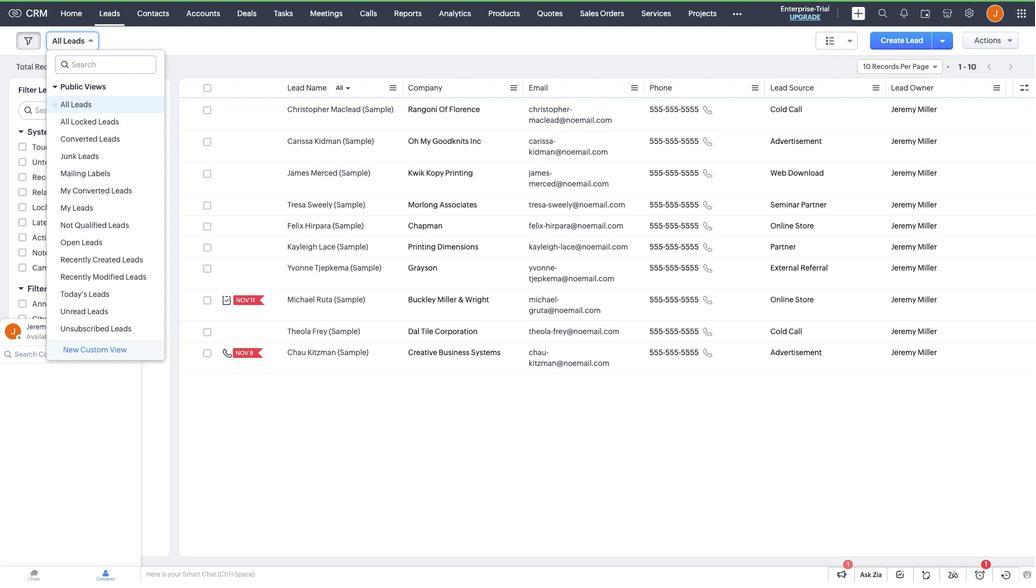 Task type: describe. For each thing, give the bounding box(es) containing it.
my converted leads option
[[47, 182, 164, 200]]

michael-
[[529, 296, 559, 304]]

junk leads
[[60, 152, 99, 161]]

latest
[[32, 218, 54, 227]]

of
[[439, 105, 448, 114]]

(sample) for james merced (sample)
[[339, 169, 370, 177]]

all up christopher maclead (sample)
[[336, 85, 343, 91]]

kwik
[[408, 169, 425, 177]]

filter by fields
[[28, 284, 83, 293]]

555-555-5555 for christopher- maclead@noemail.com
[[650, 105, 699, 114]]

(sample) for carissa kidman (sample)
[[343, 137, 374, 146]]

miller for christopher- maclead@noemail.com
[[918, 105, 937, 114]]

(sample) for theola frey (sample)
[[329, 327, 360, 336]]

carissa- kidman@noemail.com link
[[529, 136, 628, 157]]

crm
[[26, 8, 48, 19]]

jeremy for felix-hirpara@noemail.com
[[892, 222, 917, 230]]

nov for michael
[[236, 297, 249, 304]]

campaigns
[[32, 264, 72, 272]]

0 horizontal spatial locked
[[32, 203, 58, 212]]

tresa sweely (sample)
[[287, 201, 365, 209]]

analytics
[[439, 9, 471, 18]]

hirpara
[[305, 222, 331, 230]]

sales orders
[[580, 9, 624, 18]]

leads up view
[[111, 325, 132, 333]]

latest email status
[[32, 218, 98, 227]]

call for theola-frey@noemail.com
[[789, 327, 802, 336]]

merced
[[311, 169, 338, 177]]

lace
[[319, 243, 336, 251]]

external
[[771, 264, 799, 272]]

555-555-5555 for felix-hirpara@noemail.com
[[650, 222, 699, 230]]

leads up unsubscribed leads at the left bottom of page
[[87, 307, 108, 316]]

jeremy miller for yvonne- tjepkema@noemail.com
[[892, 264, 937, 272]]

home link
[[52, 0, 91, 26]]

quotes
[[537, 9, 563, 18]]

owner
[[910, 84, 934, 92]]

enterprise-
[[781, 5, 816, 13]]

jeremy miller for theola-frey@noemail.com
[[892, 327, 937, 336]]

recently modified leads option
[[47, 269, 164, 286]]

online store for michael- gruta@noemail.com
[[771, 296, 814, 304]]

0 vertical spatial action
[[59, 173, 82, 182]]

miller for tresa-sweely@noemail.com
[[918, 201, 937, 209]]

by
[[61, 86, 70, 94]]

kayleigh-lace@noemail.com link
[[529, 242, 628, 252]]

all up system defined filters
[[60, 118, 69, 126]]

page
[[913, 63, 929, 71]]

james merced (sample) link
[[287, 168, 370, 179]]

tresa-sweely@noemail.com link
[[529, 200, 625, 210]]

home
[[61, 9, 82, 18]]

junk leads option
[[47, 148, 164, 165]]

unread leads
[[60, 307, 108, 316]]

lead owner
[[892, 84, 934, 92]]

unsubscribed
[[60, 325, 109, 333]]

recently created leads option
[[47, 251, 164, 269]]

0 vertical spatial my
[[420, 137, 431, 146]]

leads inside "field"
[[63, 37, 85, 45]]

yvonne tjepkema (sample) link
[[287, 263, 382, 273]]

reports link
[[386, 0, 431, 26]]

8
[[250, 350, 253, 356]]

cold call for theola-frey@noemail.com
[[771, 327, 802, 336]]

kayleigh-lace@noemail.com
[[529, 243, 628, 251]]

jeremy for theola-frey@noemail.com
[[892, 327, 917, 336]]

create
[[881, 36, 905, 45]]

source
[[789, 84, 814, 92]]

store for felix-hirpara@noemail.com
[[796, 222, 814, 230]]

miller for james- merced@noemail.com
[[918, 169, 937, 177]]

all inside "field"
[[52, 37, 62, 45]]

leads down qualified
[[82, 238, 102, 247]]

fields
[[61, 284, 83, 293]]

leads right the modified
[[126, 273, 146, 282]]

11
[[250, 297, 255, 304]]

advertisement for carissa- kidman@noemail.com
[[771, 137, 822, 146]]

(sample) for yvonne tjepkema (sample)
[[351, 264, 382, 272]]

lead up chats image
[[32, 557, 49, 565]]

5555 for chau- kitzman@noemail.com
[[681, 348, 699, 357]]

christopher- maclead@noemail.com link
[[529, 104, 628, 126]]

seminar partner
[[771, 201, 827, 209]]

5555 for tresa-sweely@noemail.com
[[681, 201, 699, 209]]

converted for converted account
[[32, 345, 70, 354]]

5555 for theola-frey@noemail.com
[[681, 327, 699, 336]]

download
[[788, 169, 824, 177]]

felix
[[287, 222, 304, 230]]

all locked leads option
[[47, 113, 164, 131]]

yvonne- tjepkema@noemail.com link
[[529, 263, 628, 284]]

maclead
[[331, 105, 361, 114]]

jeremy for christopher- maclead@noemail.com
[[892, 105, 917, 114]]

signals image
[[901, 9, 908, 18]]

1 horizontal spatial 1
[[959, 62, 962, 71]]

leads down the converted leads
[[78, 152, 99, 161]]

5555 for james- merced@noemail.com
[[681, 169, 699, 177]]

jeremy for michael- gruta@noemail.com
[[892, 296, 917, 304]]

leads down "recently modified leads"
[[89, 290, 109, 299]]

is
[[162, 571, 166, 579]]

555-555-5555 for james- merced@noemail.com
[[650, 169, 699, 177]]

lead inside button
[[906, 36, 924, 45]]

10 for 1 - 10
[[968, 62, 977, 71]]

public views region
[[47, 96, 164, 338]]

jeremy for carissa- kidman@noemail.com
[[892, 137, 917, 146]]

0 horizontal spatial email
[[55, 218, 74, 227]]

open leads option
[[47, 234, 164, 251]]

accounts
[[187, 9, 220, 18]]

0 vertical spatial email
[[529, 84, 548, 92]]

all down by
[[60, 100, 69, 109]]

orders
[[600, 9, 624, 18]]

recently for recently modified leads
[[60, 273, 91, 282]]

555-555-5555 for chau- kitzman@noemail.com
[[650, 348, 699, 357]]

touched records
[[32, 143, 94, 152]]

10 records per page
[[863, 63, 929, 71]]

defined
[[58, 127, 88, 136]]

christopher maclead (sample)
[[287, 105, 394, 114]]

search image
[[879, 9, 888, 18]]

miller for chau- kitzman@noemail.com
[[918, 348, 937, 357]]

kidman
[[315, 137, 341, 146]]

profile image
[[987, 5, 1004, 22]]

accounts link
[[178, 0, 229, 26]]

not qualified leads option
[[47, 217, 164, 234]]

5555 for christopher- maclead@noemail.com
[[681, 105, 699, 114]]

create menu image
[[852, 7, 866, 20]]

chau kitzman (sample)
[[287, 348, 369, 357]]

0 vertical spatial partner
[[801, 201, 827, 209]]

advertisement for chau- kitzman@noemail.com
[[771, 348, 822, 357]]

tresa
[[287, 201, 306, 209]]

converted contact
[[32, 360, 99, 369]]

tjepkema@noemail.com
[[529, 275, 615, 283]]

0 horizontal spatial 1
[[847, 561, 850, 568]]

chat
[[202, 571, 216, 579]]

michael
[[287, 296, 315, 304]]

kidman@noemail.com
[[529, 148, 608, 156]]

jeremy miller for kayleigh-lace@noemail.com
[[892, 243, 937, 251]]

filter for filter leads by
[[18, 86, 37, 94]]

online store for felix-hirpara@noemail.com
[[771, 222, 814, 230]]

(sample) for kayleigh lace (sample)
[[337, 243, 368, 251]]

tile
[[421, 327, 433, 336]]

rangoni of florence
[[408, 105, 480, 114]]

miller for michael- gruta@noemail.com
[[918, 296, 937, 304]]

jeremy for chau- kitzman@noemail.com
[[892, 348, 917, 357]]

unsubscribed leads
[[60, 325, 132, 333]]

external referral
[[771, 264, 828, 272]]

felix-hirpara@noemail.com
[[529, 222, 624, 230]]

nov for chau
[[236, 350, 249, 356]]

1 horizontal spatial action
[[91, 188, 114, 197]]

online for michael- gruta@noemail.com
[[771, 296, 794, 304]]

store for michael- gruta@noemail.com
[[796, 296, 814, 304]]

tasks link
[[265, 0, 302, 26]]

5555 for carissa- kidman@noemail.com
[[681, 137, 699, 146]]

(ctrl+space)
[[218, 571, 255, 579]]

create lead
[[881, 36, 924, 45]]

calendar image
[[921, 9, 930, 18]]

chau- kitzman@noemail.com
[[529, 348, 610, 368]]

555-555-5555 for yvonne- tjepkema@noemail.com
[[650, 264, 699, 272]]

1 vertical spatial search text field
[[19, 102, 162, 119]]

meetings link
[[302, 0, 351, 26]]

search element
[[872, 0, 894, 26]]

5555 for felix-hirpara@noemail.com
[[681, 222, 699, 230]]

untouched
[[32, 158, 72, 167]]

modified
[[93, 273, 124, 282]]

cold for christopher- maclead@noemail.com
[[771, 105, 788, 114]]

records for untouched
[[73, 158, 102, 167]]

james
[[287, 169, 309, 177]]

converted for converted leads
[[60, 135, 98, 143]]

carissa kidman (sample) link
[[287, 136, 374, 147]]

signals element
[[894, 0, 915, 26]]

555-555-5555 for tresa-sweely@noemail.com
[[650, 201, 699, 209]]

converted inside my converted leads option
[[72, 187, 110, 195]]

0 vertical spatial lead name
[[287, 84, 327, 92]]

kitzman
[[308, 348, 336, 357]]

kopy
[[426, 169, 444, 177]]

jeremy for james- merced@noemail.com
[[892, 169, 917, 177]]

10 Records Per Page field
[[857, 59, 943, 74]]

lead up christopher on the left top of page
[[287, 84, 305, 92]]

total records 10
[[16, 62, 73, 71]]

10 for total records 10
[[65, 63, 73, 71]]



Task type: vqa. For each thing, say whether or not it's contained in the screenshot.
topmost Lead Name
yes



Task type: locate. For each thing, give the bounding box(es) containing it.
nov
[[236, 297, 249, 304], [236, 350, 249, 356]]

9 5555 from the top
[[681, 327, 699, 336]]

cold call for christopher- maclead@noemail.com
[[771, 105, 802, 114]]

services link
[[633, 0, 680, 26]]

converted down the available
[[32, 345, 70, 354]]

all leads option
[[47, 96, 164, 113]]

dal tile corporation
[[408, 327, 478, 336]]

sales
[[580, 9, 599, 18]]

(sample) for tresa sweely (sample)
[[334, 201, 365, 209]]

555-555-5555 for theola-frey@noemail.com
[[650, 327, 699, 336]]

yvonne tjepkema (sample)
[[287, 264, 382, 272]]

0 vertical spatial printing
[[446, 169, 473, 177]]

1 call from the top
[[789, 105, 802, 114]]

navigation
[[982, 59, 1019, 74]]

1 horizontal spatial email
[[529, 84, 548, 92]]

reports
[[394, 9, 422, 18]]

open
[[60, 238, 80, 247]]

nov left 11
[[236, 297, 249, 304]]

james- merced@noemail.com link
[[529, 168, 628, 189]]

555-555-5555 for kayleigh-lace@noemail.com
[[650, 243, 699, 251]]

0 horizontal spatial partner
[[771, 243, 796, 251]]

1 horizontal spatial partner
[[801, 201, 827, 209]]

1 vertical spatial call
[[789, 327, 802, 336]]

activities
[[32, 234, 65, 242]]

record
[[32, 173, 58, 182]]

1 vertical spatial store
[[796, 296, 814, 304]]

nov 8
[[236, 350, 253, 356]]

(sample) right kidman
[[343, 137, 374, 146]]

miller for felix-hirpara@noemail.com
[[918, 222, 937, 230]]

yvonne
[[287, 264, 313, 272]]

9 555-555-5555 from the top
[[650, 327, 699, 336]]

name up christopher on the left top of page
[[306, 84, 327, 92]]

search text field up the public views button
[[56, 56, 156, 73]]

referral
[[801, 264, 828, 272]]

open leads
[[60, 238, 102, 247]]

ask
[[860, 572, 872, 579]]

email
[[529, 84, 548, 92], [55, 218, 74, 227]]

status
[[76, 218, 98, 227]]

my up the latest email status
[[60, 204, 71, 212]]

associates
[[440, 201, 477, 209]]

1 vertical spatial all leads
[[60, 100, 92, 109]]

records
[[35, 62, 64, 71], [873, 63, 899, 71], [65, 143, 94, 152], [73, 158, 102, 167], [61, 188, 89, 197]]

labels
[[88, 169, 110, 178]]

email down my leads
[[55, 218, 74, 227]]

call for christopher- maclead@noemail.com
[[789, 105, 802, 114]]

filter for filter by fields
[[28, 284, 47, 293]]

advertisement
[[771, 137, 822, 146], [771, 348, 822, 357]]

size image
[[826, 36, 835, 46]]

contacts image
[[72, 567, 140, 582]]

christopher- maclead@noemail.com
[[529, 105, 612, 125]]

my inside option
[[60, 187, 71, 195]]

1 cold from the top
[[771, 105, 788, 114]]

0 vertical spatial call
[[789, 105, 802, 114]]

jeremy miller for james- merced@noemail.com
[[892, 169, 937, 177]]

0 vertical spatial nov
[[236, 297, 249, 304]]

converted for converted contact
[[32, 360, 70, 369]]

(sample) for chau kitzman (sample)
[[338, 348, 369, 357]]

mailing labels
[[60, 169, 110, 178]]

1 5555 from the top
[[681, 105, 699, 114]]

1 horizontal spatial 10
[[863, 63, 871, 71]]

555-555-5555 for michael- gruta@noemail.com
[[650, 296, 699, 304]]

records for total
[[35, 62, 64, 71]]

printing right kopy
[[446, 169, 473, 177]]

new
[[63, 346, 79, 354]]

1 vertical spatial action
[[91, 188, 114, 197]]

1 555-555-5555 from the top
[[650, 105, 699, 114]]

oh
[[408, 137, 419, 146]]

1 vertical spatial cold call
[[771, 327, 802, 336]]

0 horizontal spatial action
[[59, 173, 82, 182]]

1 vertical spatial printing
[[408, 243, 436, 251]]

action
[[59, 173, 82, 182], [91, 188, 114, 197]]

locked up defined
[[71, 118, 97, 126]]

custom
[[81, 346, 108, 354]]

contacts link
[[129, 0, 178, 26]]

1 vertical spatial filter
[[28, 284, 47, 293]]

printing dimensions
[[408, 243, 479, 251]]

here is your smart chat (ctrl+space)
[[146, 571, 255, 579]]

(sample) right maclead
[[363, 105, 394, 114]]

0 vertical spatial filter
[[18, 86, 37, 94]]

10 right -
[[968, 62, 977, 71]]

all leads inside "field"
[[52, 37, 85, 45]]

5 5555 from the top
[[681, 222, 699, 230]]

10 inside field
[[863, 63, 871, 71]]

records left per
[[873, 63, 899, 71]]

2 online store from the top
[[771, 296, 814, 304]]

0 horizontal spatial lead name
[[32, 557, 72, 565]]

recently down 'open'
[[60, 256, 91, 264]]

555-555-5555
[[650, 105, 699, 114], [650, 137, 699, 146], [650, 169, 699, 177], [650, 201, 699, 209], [650, 222, 699, 230], [650, 243, 699, 251], [650, 264, 699, 272], [650, 296, 699, 304], [650, 327, 699, 336], [650, 348, 699, 357]]

cold for theola-frey@noemail.com
[[771, 327, 788, 336]]

1 horizontal spatial printing
[[446, 169, 473, 177]]

555-555-5555 for carissa- kidman@noemail.com
[[650, 137, 699, 146]]

locked down the related
[[32, 203, 58, 212]]

not
[[60, 221, 73, 230]]

my leads option
[[47, 200, 164, 217]]

(sample) right frey
[[329, 327, 360, 336]]

chats image
[[0, 567, 68, 582]]

partner
[[801, 201, 827, 209], [771, 243, 796, 251]]

jeremy miller for felix-hirpara@noemail.com
[[892, 222, 937, 230]]

record action
[[32, 173, 82, 182]]

8 5555 from the top
[[681, 296, 699, 304]]

(sample) right ruta on the bottom
[[334, 296, 365, 304]]

converted down the mailing labels
[[72, 187, 110, 195]]

chau
[[287, 348, 306, 357]]

trial
[[816, 5, 830, 13]]

10 555-555-5555 from the top
[[650, 348, 699, 357]]

5555 for yvonne- tjepkema@noemail.com
[[681, 264, 699, 272]]

kayleigh lace (sample)
[[287, 243, 368, 251]]

here
[[146, 571, 160, 579]]

public
[[60, 83, 83, 91]]

2 cold call from the top
[[771, 327, 802, 336]]

all leads down 'home'
[[52, 37, 85, 45]]

2 555-555-5555 from the top
[[650, 137, 699, 146]]

my for my leads
[[60, 204, 71, 212]]

row group
[[179, 99, 1036, 374]]

created
[[93, 256, 121, 264]]

1 horizontal spatial locked
[[71, 118, 97, 126]]

miller for yvonne- tjepkema@noemail.com
[[918, 264, 937, 272]]

my down record action
[[60, 187, 71, 195]]

tresa sweely (sample) link
[[287, 200, 365, 210]]

morlong
[[408, 201, 438, 209]]

1 vertical spatial lead name
[[32, 557, 72, 565]]

2 vertical spatial my
[[60, 204, 71, 212]]

2 advertisement from the top
[[771, 348, 822, 357]]

corporation
[[435, 327, 478, 336]]

mailing labels option
[[47, 165, 164, 182]]

action up related records action
[[59, 173, 82, 182]]

company down 'city'
[[32, 330, 67, 339]]

create menu element
[[846, 0, 872, 26]]

0 vertical spatial company
[[408, 84, 443, 92]]

account
[[71, 345, 101, 354]]

total
[[16, 62, 33, 71]]

0 horizontal spatial name
[[51, 557, 72, 565]]

jeremy for tresa-sweely@noemail.com
[[892, 201, 917, 209]]

profile element
[[980, 0, 1011, 26]]

(sample) for michael ruta (sample)
[[334, 296, 365, 304]]

2 recently from the top
[[60, 273, 91, 282]]

leads left by
[[38, 86, 60, 94]]

jeremy miller for christopher- maclead@noemail.com
[[892, 105, 937, 114]]

records for 10
[[873, 63, 899, 71]]

online store
[[771, 222, 814, 230], [771, 296, 814, 304]]

1 vertical spatial locked
[[32, 203, 58, 212]]

0 vertical spatial locked
[[71, 118, 97, 126]]

nov 11 link
[[234, 296, 256, 305]]

my right oh
[[420, 137, 431, 146]]

0 vertical spatial online
[[771, 222, 794, 230]]

miller for theola-frey@noemail.com
[[918, 327, 937, 336]]

jeremy for yvonne- tjepkema@noemail.com
[[892, 264, 917, 272]]

all leads down by
[[60, 100, 92, 109]]

company up rangoni
[[408, 84, 443, 92]]

action up my leads "option"
[[91, 188, 114, 197]]

5555 for michael- gruta@noemail.com
[[681, 296, 699, 304]]

2 online from the top
[[771, 296, 794, 304]]

1 horizontal spatial name
[[306, 84, 327, 92]]

michael ruta (sample)
[[287, 296, 365, 304]]

leads
[[99, 9, 120, 18], [63, 37, 85, 45], [38, 86, 60, 94], [71, 100, 92, 109], [98, 118, 119, 126], [99, 135, 120, 143], [78, 152, 99, 161], [111, 187, 132, 195], [72, 204, 93, 212], [108, 221, 129, 230], [82, 238, 102, 247], [122, 256, 143, 264], [126, 273, 146, 282], [89, 290, 109, 299], [87, 307, 108, 316], [111, 325, 132, 333]]

2 5555 from the top
[[681, 137, 699, 146]]

1 vertical spatial my
[[60, 187, 71, 195]]

1 vertical spatial recently
[[60, 273, 91, 282]]

5555 for kayleigh-lace@noemail.com
[[681, 243, 699, 251]]

(sample) right sweely
[[334, 201, 365, 209]]

nov left the 8
[[236, 350, 249, 356]]

partner right seminar
[[801, 201, 827, 209]]

projects
[[689, 9, 717, 18]]

None field
[[816, 32, 858, 50]]

lead right create at top
[[906, 36, 924, 45]]

system defined filters
[[28, 127, 114, 136]]

my for my converted leads
[[60, 187, 71, 195]]

6 5555 from the top
[[681, 243, 699, 251]]

leads inside option
[[111, 187, 132, 195]]

1 vertical spatial nov
[[236, 350, 249, 356]]

0 vertical spatial cold call
[[771, 105, 802, 114]]

2 cold from the top
[[771, 327, 788, 336]]

miller for kayleigh-lace@noemail.com
[[918, 243, 937, 251]]

services
[[642, 9, 671, 18]]

system defined filters button
[[9, 122, 170, 141]]

leads up open leads option
[[108, 221, 129, 230]]

0 vertical spatial advertisement
[[771, 137, 822, 146]]

cold
[[771, 105, 788, 114], [771, 327, 788, 336]]

10 up public
[[65, 63, 73, 71]]

leads up filters
[[98, 118, 119, 126]]

unsubscribed leads option
[[47, 320, 164, 338]]

(sample) right merced
[[339, 169, 370, 177]]

recently for recently created leads
[[60, 256, 91, 264]]

0 vertical spatial store
[[796, 222, 814, 230]]

leads down public views
[[71, 100, 92, 109]]

1 horizontal spatial lead name
[[287, 84, 327, 92]]

leads up my leads "option"
[[111, 187, 132, 195]]

my inside "option"
[[60, 204, 71, 212]]

0 horizontal spatial 10
[[65, 63, 73, 71]]

kitzman@noemail.com
[[529, 359, 610, 368]]

views
[[85, 83, 106, 91]]

by
[[49, 284, 59, 293]]

(sample) right tjepkema
[[351, 264, 382, 272]]

records inside 10 records per page field
[[873, 63, 899, 71]]

leads right created on the top of page
[[122, 256, 143, 264]]

0 vertical spatial cold
[[771, 105, 788, 114]]

0 horizontal spatial printing
[[408, 243, 436, 251]]

10 left per
[[863, 63, 871, 71]]

6 555-555-5555 from the top
[[650, 243, 699, 251]]

contact
[[71, 360, 99, 369]]

1 vertical spatial advertisement
[[771, 348, 822, 357]]

miller for carissa- kidman@noemail.com
[[918, 137, 937, 146]]

printing up the grayson
[[408, 243, 436, 251]]

leads right 'home' link
[[99, 9, 120, 18]]

10 inside total records 10
[[65, 63, 73, 71]]

lead name
[[287, 84, 327, 92], [32, 557, 72, 565]]

leads inside "option"
[[72, 204, 93, 212]]

converted down "converted account" at bottom
[[32, 360, 70, 369]]

kayleigh
[[287, 243, 317, 251]]

Search text field
[[56, 56, 156, 73], [19, 102, 162, 119]]

meetings
[[310, 9, 343, 18]]

2 horizontal spatial 1
[[985, 560, 988, 569]]

0 vertical spatial online store
[[771, 222, 814, 230]]

4 555-555-5555 from the top
[[650, 201, 699, 209]]

seminar
[[771, 201, 800, 209]]

1 online from the top
[[771, 222, 794, 230]]

cold call
[[771, 105, 802, 114], [771, 327, 802, 336]]

buckley miller & wright
[[408, 296, 489, 304]]

7 555-555-5555 from the top
[[650, 264, 699, 272]]

&
[[458, 296, 464, 304]]

row group containing christopher maclead (sample)
[[179, 99, 1036, 374]]

jeremy for kayleigh-lace@noemail.com
[[892, 243, 917, 251]]

0 vertical spatial all leads
[[52, 37, 85, 45]]

frey@noemail.com
[[553, 327, 620, 336]]

3 5555 from the top
[[681, 169, 699, 177]]

5 555-555-5555 from the top
[[650, 222, 699, 230]]

sweely@noemail.com
[[549, 201, 625, 209]]

2 call from the top
[[789, 327, 802, 336]]

chau-
[[529, 348, 549, 357]]

0 vertical spatial search text field
[[56, 56, 156, 73]]

(sample) inside 'link'
[[338, 348, 369, 357]]

jeremy miller for tresa-sweely@noemail.com
[[892, 201, 937, 209]]

1 vertical spatial email
[[55, 218, 74, 227]]

7 5555 from the top
[[681, 264, 699, 272]]

all up total records 10
[[52, 37, 62, 45]]

leads up junk leads option
[[99, 135, 120, 143]]

1 vertical spatial online store
[[771, 296, 814, 304]]

your
[[168, 571, 181, 579]]

records up filter leads by at the left top of the page
[[35, 62, 64, 71]]

records for related
[[61, 188, 89, 197]]

All Leads field
[[46, 32, 99, 50]]

converted up junk leads
[[60, 135, 98, 143]]

records for touched
[[65, 143, 94, 152]]

annual
[[32, 300, 57, 308]]

chau- kitzman@noemail.com link
[[529, 347, 628, 369]]

jeremy miller for michael- gruta@noemail.com
[[892, 296, 937, 304]]

1 vertical spatial name
[[51, 557, 72, 565]]

nov 11
[[236, 297, 255, 304]]

10 5555 from the top
[[681, 348, 699, 357]]

actions
[[975, 36, 1002, 45]]

1 vertical spatial cold
[[771, 327, 788, 336]]

1 vertical spatial online
[[771, 296, 794, 304]]

nov 8 link
[[233, 348, 255, 358]]

records up my leads
[[61, 188, 89, 197]]

related
[[32, 188, 59, 197]]

4 5555 from the top
[[681, 201, 699, 209]]

unread
[[60, 307, 86, 316]]

1 store from the top
[[796, 222, 814, 230]]

1 vertical spatial partner
[[771, 243, 796, 251]]

chapman
[[408, 222, 443, 230]]

1 vertical spatial company
[[32, 330, 67, 339]]

online down external
[[771, 296, 794, 304]]

leads down 'home' link
[[63, 37, 85, 45]]

locked inside option
[[71, 118, 97, 126]]

(sample) right kitzman
[[338, 348, 369, 357]]

(sample) right lace
[[337, 243, 368, 251]]

lead down 10 records per page field
[[892, 84, 909, 92]]

store down external referral
[[796, 296, 814, 304]]

2 horizontal spatial 10
[[968, 62, 977, 71]]

0 horizontal spatial company
[[32, 330, 67, 339]]

1 cold call from the top
[[771, 105, 802, 114]]

(sample) for felix hirpara (sample)
[[333, 222, 364, 230]]

1 recently from the top
[[60, 256, 91, 264]]

all leads inside option
[[60, 100, 92, 109]]

converted leads
[[60, 135, 120, 143]]

filter down total
[[18, 86, 37, 94]]

deals
[[237, 9, 257, 18]]

records up the mailing labels
[[73, 158, 102, 167]]

filter left by
[[28, 284, 47, 293]]

online store down seminar partner
[[771, 222, 814, 230]]

jeremy miller for carissa- kidman@noemail.com
[[892, 137, 937, 146]]

lead name up chats image
[[32, 557, 72, 565]]

lead left source
[[771, 84, 788, 92]]

(sample) up kayleigh lace (sample) link
[[333, 222, 364, 230]]

store down seminar partner
[[796, 222, 814, 230]]

partner up external
[[771, 243, 796, 251]]

8 555-555-5555 from the top
[[650, 296, 699, 304]]

Other Modules field
[[726, 5, 749, 22]]

1 horizontal spatial company
[[408, 84, 443, 92]]

0 vertical spatial recently
[[60, 256, 91, 264]]

1 advertisement from the top
[[771, 137, 822, 146]]

email up christopher-
[[529, 84, 548, 92]]

revenue
[[59, 300, 89, 308]]

Search Contacts text field
[[15, 346, 127, 363]]

2 store from the top
[[796, 296, 814, 304]]

(sample) for christopher maclead (sample)
[[363, 105, 394, 114]]

leads up the status
[[72, 204, 93, 212]]

online store down external referral
[[771, 296, 814, 304]]

recently up fields
[[60, 273, 91, 282]]

buckley
[[408, 296, 436, 304]]

miller
[[918, 105, 937, 114], [918, 137, 937, 146], [918, 169, 937, 177], [918, 201, 937, 209], [918, 222, 937, 230], [918, 243, 937, 251], [918, 264, 937, 272], [438, 296, 457, 304], [918, 296, 937, 304], [51, 323, 69, 331], [918, 327, 937, 336], [918, 348, 937, 357]]

name up chats image
[[51, 557, 72, 565]]

online down seminar
[[771, 222, 794, 230]]

0 vertical spatial name
[[306, 84, 327, 92]]

search text field up system defined filters dropdown button
[[19, 102, 162, 119]]

business
[[439, 348, 470, 357]]

3 555-555-5555 from the top
[[650, 169, 699, 177]]

1 online store from the top
[[771, 222, 814, 230]]

online for felix-hirpara@noemail.com
[[771, 222, 794, 230]]

filter inside dropdown button
[[28, 284, 47, 293]]

jeremy miller for chau- kitzman@noemail.com
[[892, 348, 937, 357]]

dimensions
[[438, 243, 479, 251]]

systems
[[471, 348, 501, 357]]

lead name up christopher on the left top of page
[[287, 84, 327, 92]]

records up junk leads
[[65, 143, 94, 152]]



